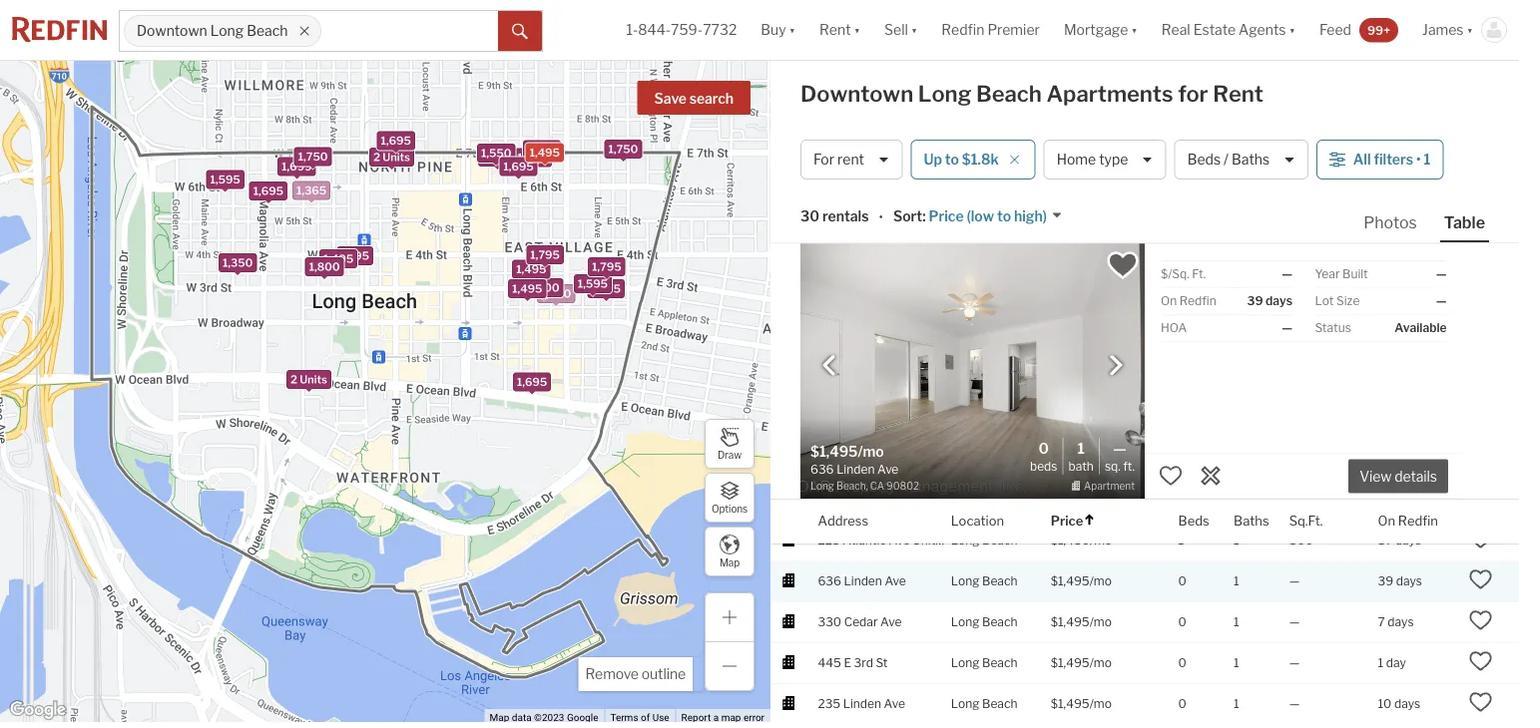 Task type: describe. For each thing, give the bounding box(es) containing it.
1 for 445 e 3rd st
[[1234, 657, 1240, 671]]

1,550
[[481, 147, 512, 160]]

save search
[[655, 90, 734, 107]]

/mo for 445 e 3rd st
[[1090, 657, 1112, 671]]

1 inside 1 bath
[[1078, 440, 1085, 458]]

beach for 625 elm ave
[[983, 288, 1018, 303]]

$1,495 /mo for 445 e 3rd st
[[1051, 657, 1112, 671]]

long for 629 pine ave unit 7
[[951, 493, 980, 507]]

type
[[1100, 151, 1129, 168]]

1,800
[[309, 261, 340, 274]]

▾ for mortgage ▾
[[1132, 21, 1138, 38]]

0 for 330 cedar ave
[[1179, 616, 1187, 630]]

ft. inside — sq. ft.
[[1124, 459, 1135, 474]]

buy
[[761, 21, 786, 38]]

home type button
[[1044, 140, 1167, 180]]

1 for 629 pine ave unit 7
[[1234, 493, 1240, 507]]

james
[[1423, 21, 1464, 38]]

0 vertical spatial 2 units
[[374, 151, 410, 164]]

1 horizontal spatial units
[[383, 151, 410, 164]]

james ▾
[[1423, 21, 1474, 38]]

unit for e
[[913, 534, 936, 548]]

table button
[[1441, 212, 1490, 243]]

to inside button
[[945, 151, 959, 168]]

• for 30 rentals •
[[879, 209, 884, 226]]

beach for 330 cedar ave
[[983, 616, 1018, 630]]

lot
[[1316, 294, 1335, 309]]

sell
[[885, 21, 908, 38]]

baths button
[[1234, 499, 1270, 544]]

favorite this home image for 37 days
[[1469, 527, 1493, 551]]

1 for 235 linden ave
[[1234, 698, 1240, 712]]

445 e 3rd st
[[818, 657, 888, 671]]

remove up to $1.8k image
[[1009, 154, 1021, 166]]

all filters • 1
[[1354, 151, 1431, 168]]

1 vertical spatial 39 days
[[1379, 575, 1423, 589]]

/mo for 335 pacific ave
[[1088, 247, 1110, 262]]

remove
[[586, 667, 639, 684]]

favorite this home image for 22 days
[[1469, 241, 1493, 264]]

beds button
[[1179, 499, 1210, 544]]

3rd
[[854, 657, 874, 671]]

$1,495 /mo for 330 cedar ave
[[1051, 616, 1112, 630]]

ave for 629 pine ave unit 7
[[871, 493, 893, 507]]

0 for 335 pacific ave
[[1179, 247, 1187, 262]]

beds for beds 'button' at the bottom right of page
[[1179, 514, 1210, 529]]

photos button
[[1360, 212, 1441, 241]]

filters
[[1374, 151, 1414, 168]]

linden for 235
[[844, 698, 882, 712]]

view
[[1360, 469, 1392, 486]]

/mo for 235 linden ave
[[1090, 698, 1112, 712]]

1 horizontal spatial 1,750
[[609, 143, 638, 156]]

235 linden ave
[[818, 698, 906, 712]]

0 horizontal spatial e
[[844, 657, 852, 671]]

0 for 625 elm ave
[[1179, 288, 1187, 303]]

627
[[818, 329, 841, 344]]

$1,365
[[1051, 411, 1090, 426]]

remove downtown long beach image
[[298, 25, 310, 37]]

1,495 up 1,400
[[516, 263, 547, 276]]

days right 37
[[1396, 534, 1422, 548]]

favorite this home image for 33 days
[[1469, 486, 1493, 510]]

long beach for 330 cedar ave
[[951, 616, 1018, 630]]

2 horizontal spatial 1,350
[[518, 151, 548, 164]]

530 chestnut ave
[[818, 411, 920, 426]]

agents
[[1239, 21, 1287, 38]]

linden for 627
[[843, 329, 881, 344]]

0 for 445 e 3rd st
[[1179, 657, 1187, 671]]

up
[[924, 151, 943, 168]]

feed
[[1320, 21, 1352, 38]]

5 ▾ from the left
[[1290, 21, 1296, 38]]

redfin inside on redfin button
[[1399, 514, 1439, 529]]

335
[[818, 247, 841, 262]]

pacific
[[844, 247, 882, 262]]

long for 335 pacific ave
[[951, 247, 980, 262]]

available
[[1395, 321, 1447, 336]]

• for all filters • 1
[[1417, 151, 1422, 168]]

view details link
[[1349, 457, 1449, 494]]

baths inside beds / baths button
[[1232, 151, 1270, 168]]

0 horizontal spatial 1,795
[[530, 249, 560, 262]]

ave for 330 cedar ave
[[881, 616, 902, 630]]

daisy
[[843, 370, 873, 385]]

high)
[[1014, 208, 1048, 225]]

1 vertical spatial 1,595
[[210, 173, 240, 186]]

3 $1,350 /mo from the top
[[1051, 370, 1112, 385]]

elm
[[844, 288, 865, 303]]

photos
[[1364, 213, 1418, 232]]

rent ▾
[[820, 21, 861, 38]]

address button
[[818, 499, 869, 544]]

favorite this home image for 39 days
[[1469, 568, 1493, 592]]

real estate agents ▾ button
[[1150, 0, 1308, 60]]

$1,400 for 629 pine ave unit 7
[[1051, 493, 1091, 507]]

beach for 636 linden ave
[[983, 575, 1018, 589]]

cedar
[[844, 616, 878, 630]]

outline
[[642, 667, 686, 684]]

beach for 530 chestnut ave
[[983, 411, 1018, 426]]

1 for 335 pacific ave
[[1234, 247, 1240, 262]]

price for price
[[1051, 514, 1084, 529]]

for
[[814, 151, 835, 168]]

225
[[818, 534, 840, 548]]

$1,495 /mo for 235 linden ave
[[1051, 698, 1112, 712]]

1 vertical spatial baths
[[1234, 514, 1270, 529]]

335 pacific ave
[[818, 247, 906, 262]]

ave for 335 pacific ave
[[885, 247, 906, 262]]

price button
[[1051, 499, 1096, 544]]

to inside button
[[998, 208, 1012, 225]]

long beach for 530 chestnut ave
[[951, 411, 1018, 426]]

ave for 530 chestnut ave
[[899, 411, 920, 426]]

for
[[1178, 80, 1209, 107]]

/mo for 625 elm ave
[[1090, 288, 1112, 303]]

days for 330 cedar ave
[[1388, 616, 1415, 630]]

long for 636 linden ave
[[951, 575, 980, 589]]

atlantic
[[843, 534, 887, 548]]

days up details at bottom
[[1395, 452, 1421, 466]]

37 days
[[1379, 534, 1422, 548]]

:
[[923, 208, 926, 225]]

all
[[1354, 151, 1372, 168]]

7732
[[703, 21, 737, 38]]

lot size
[[1316, 294, 1360, 309]]

(low
[[967, 208, 995, 225]]

320
[[1290, 452, 1313, 466]]

long for 235 linden ave
[[951, 698, 980, 712]]

1-
[[626, 21, 638, 38]]

1 horizontal spatial rent
[[1213, 80, 1264, 107]]

long beach for 629 pine ave unit 7
[[951, 493, 1018, 507]]

real estate agents ▾ link
[[1162, 0, 1296, 60]]

downtown long beach apartments for rent
[[801, 80, 1264, 107]]

$1,495 for 445 e 3rd st
[[1051, 657, 1090, 671]]

beach for 629 pine ave unit 7
[[983, 493, 1018, 507]]

$1,400 /mo for 629 pine ave unit 7
[[1051, 493, 1113, 507]]

240
[[818, 452, 841, 466]]

627 linden ave
[[818, 329, 905, 344]]

1 vertical spatial beds
[[1030, 459, 1058, 474]]

favorite button image
[[1106, 249, 1140, 283]]

ave for 636 linden ave
[[885, 575, 906, 589]]

remove outline
[[586, 667, 686, 684]]

beds / baths
[[1188, 151, 1270, 168]]

$1,350 /mo for —
[[1051, 288, 1112, 303]]

ave for 225 atlantic ave unit e long beach
[[889, 534, 910, 548]]

price for price (low to high)
[[929, 208, 964, 225]]

1 vertical spatial 2
[[291, 374, 298, 387]]

1 horizontal spatial e
[[939, 534, 946, 548]]

1 horizontal spatial on redfin
[[1379, 514, 1439, 529]]

22 for $1,195 /mo
[[1379, 247, 1393, 262]]

linden for 240
[[844, 452, 882, 466]]

0 horizontal spatial 1,750
[[298, 150, 328, 163]]

/mo for 322 daisy ave
[[1090, 370, 1112, 385]]

636
[[818, 575, 842, 589]]

redfin premier
[[942, 21, 1040, 38]]

sell ▾ button
[[873, 0, 930, 60]]

rentals
[[823, 208, 869, 225]]

x-out this home image
[[1199, 464, 1223, 488]]

636 linden ave
[[818, 575, 906, 589]]

days for 627 linden ave
[[1396, 329, 1422, 344]]

0 vertical spatial 2
[[374, 151, 380, 164]]

favorite this home image for 10 days
[[1469, 691, 1493, 715]]

30 rentals •
[[801, 208, 884, 226]]

0 beds
[[1030, 440, 1058, 474]]

photo of 636 linden ave, long beach, ca 90802 image
[[801, 244, 1145, 499]]

1 horizontal spatial ft.
[[1193, 267, 1206, 282]]

buy ▾
[[761, 21, 796, 38]]

625
[[818, 288, 841, 303]]

/mo for 629 pine ave unit 7
[[1091, 493, 1113, 507]]

favorite this home image for 7 days
[[1469, 609, 1493, 633]]

for rent
[[814, 151, 865, 168]]

mortgage
[[1064, 21, 1129, 38]]

/mo for 627 linden ave
[[1090, 329, 1112, 344]]

days for 335 pacific ave
[[1395, 247, 1422, 262]]

1,400
[[529, 282, 560, 295]]

$1,400 for 240 linden ave unit c
[[1051, 452, 1091, 466]]

next button image
[[1106, 356, 1126, 376]]

$1,400 /mo for 240 linden ave unit c
[[1051, 452, 1113, 466]]

long beach for 445 e 3rd st
[[951, 657, 1018, 671]]



Task type: vqa. For each thing, say whether or not it's contained in the screenshot.
THE MOVING TO PASADENA
no



Task type: locate. For each thing, give the bounding box(es) containing it.
39 days up 380
[[1248, 294, 1293, 309]]

0 vertical spatial baths
[[1232, 151, 1270, 168]]

$1,350 for 627 linden ave
[[1051, 329, 1090, 344]]

1 $1,400 from the top
[[1051, 452, 1091, 466]]

apartments
[[1047, 80, 1174, 107]]

0 horizontal spatial 1,350
[[223, 257, 253, 270]]

beach for 235 linden ave
[[983, 698, 1018, 712]]

e left 3rd
[[844, 657, 852, 671]]

on up hoa
[[1161, 294, 1177, 309]]

beds inside button
[[1188, 151, 1221, 168]]

3 favorite this home image from the top
[[1469, 691, 1493, 715]]

price right :
[[929, 208, 964, 225]]

$1,495
[[1051, 575, 1090, 589], [1051, 616, 1090, 630], [1051, 657, 1090, 671], [1051, 698, 1090, 712]]

0 vertical spatial beds
[[1188, 151, 1221, 168]]

39 days down 37 days
[[1379, 575, 1423, 589]]

0 inside the 0 beds
[[1039, 440, 1049, 458]]

days up day
[[1388, 616, 1415, 630]]

rent inside dropdown button
[[820, 21, 851, 38]]

1 for 330 cedar ave
[[1234, 616, 1240, 630]]

rent right "buy ▾"
[[820, 21, 851, 38]]

1 vertical spatial $1,350
[[1051, 329, 1090, 344]]

0 vertical spatial price
[[929, 208, 964, 225]]

linden right 627
[[843, 329, 881, 344]]

ft. right sq.
[[1124, 459, 1135, 474]]

1 horizontal spatial 7
[[1379, 616, 1386, 630]]

1,595 right 1,550
[[527, 143, 557, 156]]

beach for 445 e 3rd st
[[983, 657, 1018, 671]]

▾ right the sell
[[911, 21, 918, 38]]

unit left c
[[909, 452, 932, 466]]

1 vertical spatial $1,400 /mo
[[1051, 493, 1113, 507]]

1,795
[[530, 249, 560, 262], [592, 261, 622, 274]]

1 for 625 elm ave
[[1234, 288, 1240, 303]]

1 vertical spatial 7
[[1379, 616, 1386, 630]]

/mo for 330 cedar ave
[[1090, 616, 1112, 630]]

625 elm ave
[[818, 288, 889, 303]]

days for 625 elm ave
[[1395, 288, 1422, 303]]

remove outline button
[[579, 658, 693, 692]]

redfin inside redfin premier button
[[942, 21, 985, 38]]

1 long beach from the top
[[951, 247, 1018, 262]]

0 horizontal spatial 2 units
[[291, 374, 327, 387]]

linden right '636'
[[844, 575, 883, 589]]

long for 625 elm ave
[[951, 288, 980, 303]]

mortgage ▾
[[1064, 21, 1138, 38]]

1 for 225 atlantic ave unit e
[[1234, 534, 1240, 548]]

39 days
[[1248, 294, 1293, 309], [1379, 575, 1423, 589]]

0 horizontal spatial •
[[879, 209, 884, 226]]

1 horizontal spatial downtown
[[801, 80, 914, 107]]

7 long beach from the top
[[951, 575, 1018, 589]]

0 vertical spatial e
[[939, 534, 946, 548]]

beach for 627 linden ave
[[983, 329, 1018, 344]]

33
[[1379, 493, 1394, 507]]

1 vertical spatial e
[[844, 657, 852, 671]]

1 horizontal spatial 1,350
[[482, 151, 513, 164]]

2 vertical spatial unit
[[913, 534, 936, 548]]

1 vertical spatial $1,400
[[1051, 493, 1091, 507]]

759-
[[671, 21, 703, 38]]

0 horizontal spatial rent
[[820, 21, 851, 38]]

days for 636 linden ave
[[1397, 575, 1423, 589]]

ave right cedar
[[881, 616, 902, 630]]

1,350
[[482, 151, 513, 164], [518, 151, 548, 164], [223, 257, 253, 270]]

2 22 days from the top
[[1379, 288, 1422, 303]]

submit search image
[[512, 24, 528, 40]]

linden for 636
[[844, 575, 883, 589]]

ave right elm
[[868, 288, 889, 303]]

1 horizontal spatial 2
[[374, 151, 380, 164]]

1 for 627 linden ave
[[1234, 329, 1240, 344]]

$1,365 /mo
[[1051, 411, 1112, 426]]

▾ left the sell
[[854, 21, 861, 38]]

day
[[1387, 657, 1407, 671]]

500
[[1290, 534, 1314, 548]]

39
[[1248, 294, 1264, 309], [1379, 575, 1394, 589]]

ave for 627 linden ave
[[884, 329, 905, 344]]

39 left lot
[[1248, 294, 1264, 309]]

days right 10
[[1395, 698, 1421, 712]]

0 vertical spatial redfin
[[942, 21, 985, 38]]

$1,495 /mo
[[1051, 575, 1112, 589], [1051, 616, 1112, 630], [1051, 657, 1112, 671], [1051, 698, 1112, 712]]

/mo for 636 linden ave
[[1090, 575, 1112, 589]]

0 vertical spatial $1,350 /mo
[[1051, 288, 1112, 303]]

beach for 322 daisy ave
[[983, 370, 1018, 385]]

long beach for 625 elm ave
[[951, 288, 1018, 303]]

1 vertical spatial redfin
[[1180, 294, 1217, 309]]

1 for 240 linden ave unit c
[[1234, 452, 1240, 466]]

▾ right mortgage at the top
[[1132, 21, 1138, 38]]

heading
[[811, 442, 973, 494]]

0 vertical spatial 22
[[1379, 247, 1393, 262]]

price up $1,450
[[1051, 514, 1084, 529]]

long for 330 cedar ave
[[951, 616, 980, 630]]

0 vertical spatial on redfin
[[1161, 294, 1217, 309]]

ave for 235 linden ave
[[884, 698, 906, 712]]

$1,350 /mo for 380
[[1051, 329, 1112, 344]]

$1,350 /mo down $1,195 /mo
[[1051, 288, 1112, 303]]

days down the photos button
[[1395, 247, 1422, 262]]

4 $1,495 /mo from the top
[[1051, 698, 1112, 712]]

sq.
[[1105, 459, 1121, 474]]

7 up 1 day
[[1379, 616, 1386, 630]]

0 for 235 linden ave
[[1179, 698, 1187, 712]]

445
[[818, 657, 842, 671]]

360
[[1290, 493, 1314, 507]]

2 $1,400 from the top
[[1051, 493, 1091, 507]]

address
[[818, 514, 869, 529]]

2 horizontal spatial 1,595
[[578, 277, 608, 290]]

long beach for 335 pacific ave
[[951, 247, 1018, 262]]

1,750 up '1,365'
[[298, 150, 328, 163]]

0 horizontal spatial on
[[1161, 294, 1177, 309]]

unit for 7
[[895, 493, 918, 507]]

on redfin down $/sq. ft. on the top
[[1161, 294, 1217, 309]]

estate
[[1194, 21, 1236, 38]]

1,695
[[381, 134, 411, 147], [504, 160, 534, 173], [253, 185, 284, 198], [517, 376, 547, 389]]

1 vertical spatial 39
[[1379, 575, 1394, 589]]

22 for $1,350 /mo
[[1379, 288, 1393, 303]]

0 vertical spatial •
[[1417, 151, 1422, 168]]

1 $1,495 /mo from the top
[[1051, 575, 1112, 589]]

1 vertical spatial to
[[998, 208, 1012, 225]]

long beach for 322 daisy ave
[[951, 370, 1018, 385]]

sq.ft.
[[1290, 514, 1324, 529]]

0 horizontal spatial ft.
[[1124, 459, 1135, 474]]

days for 235 linden ave
[[1395, 698, 1421, 712]]

to right (low
[[998, 208, 1012, 225]]

beds down x-out this home icon
[[1179, 514, 1210, 529]]

redfin left premier
[[942, 21, 985, 38]]

buy ▾ button
[[749, 0, 808, 60]]

1 vertical spatial downtown
[[801, 80, 914, 107]]

1-844-759-7732 link
[[626, 21, 737, 38]]

long for 322 daisy ave
[[951, 370, 980, 385]]

22 days for $1,350 /mo
[[1379, 288, 1422, 303]]

1 $1,495 from the top
[[1051, 575, 1090, 589]]

2 22 from the top
[[1379, 288, 1393, 303]]

downtown for downtown long beach
[[137, 22, 207, 39]]

2 horizontal spatial redfin
[[1399, 514, 1439, 529]]

1,750
[[609, 143, 638, 156], [298, 150, 328, 163]]

▾ for james ▾
[[1467, 21, 1474, 38]]

1,495 left 1,575
[[512, 283, 543, 296]]

beds
[[1188, 151, 1221, 168], [1030, 459, 1058, 474], [1179, 514, 1210, 529]]

linden right the 235
[[844, 698, 882, 712]]

rent right for at the right of the page
[[1213, 80, 1264, 107]]

sort
[[894, 208, 923, 225]]

2 $1,495 from the top
[[1051, 616, 1090, 630]]

9 long beach from the top
[[951, 657, 1018, 671]]

1 vertical spatial $1,350 /mo
[[1051, 329, 1112, 344]]

2 long beach from the top
[[951, 288, 1018, 303]]

map button
[[705, 527, 755, 577]]

draw
[[718, 450, 742, 462]]

$1,350
[[1051, 288, 1090, 303], [1051, 329, 1090, 344], [1051, 370, 1090, 385]]

options
[[712, 504, 748, 515]]

details
[[1395, 469, 1438, 486]]

322
[[818, 370, 840, 385]]

$1,350 /mo
[[1051, 288, 1112, 303], [1051, 329, 1112, 344], [1051, 370, 1112, 385]]

downtown for downtown long beach apartments for rent
[[801, 80, 914, 107]]

2 $1,495 /mo from the top
[[1051, 616, 1112, 630]]

4 long beach from the top
[[951, 370, 1018, 385]]

options button
[[705, 473, 755, 523]]

c
[[934, 452, 943, 466]]

0 vertical spatial $1,400 /mo
[[1051, 452, 1113, 466]]

$1.8k
[[962, 151, 999, 168]]

days for 629 pine ave unit 7
[[1396, 493, 1423, 507]]

1 bath
[[1069, 440, 1094, 474]]

$1,450
[[1051, 534, 1090, 548]]

2 vertical spatial 1,595
[[578, 277, 608, 290]]

330
[[818, 616, 842, 630]]

• left sort
[[879, 209, 884, 226]]

ave right atlantic in the bottom right of the page
[[889, 534, 910, 548]]

ave for 240 linden ave unit c long beach
[[885, 452, 906, 466]]

0 vertical spatial to
[[945, 151, 959, 168]]

ft. right $/sq.
[[1193, 267, 1206, 282]]

2 ▾ from the left
[[854, 21, 861, 38]]

7 up 225 atlantic ave unit e long beach
[[921, 493, 928, 507]]

22 days down the photos button
[[1379, 247, 1422, 262]]

ave right chestnut
[[899, 411, 920, 426]]

0 vertical spatial on
[[1161, 294, 1177, 309]]

1,495 down '1,365'
[[323, 253, 354, 266]]

days right 33
[[1396, 493, 1423, 507]]

linden right 240
[[844, 452, 882, 466]]

1 vertical spatial price
[[1051, 514, 1084, 529]]

1,795 up 1,400
[[530, 249, 560, 262]]

favorite this home image
[[1469, 486, 1493, 510], [1469, 650, 1493, 674], [1469, 691, 1493, 715]]

save search button
[[638, 81, 751, 115]]

0 vertical spatial 39 days
[[1248, 294, 1293, 309]]

▾ for sell ▾
[[911, 21, 918, 38]]

1 vertical spatial 22 days
[[1379, 288, 1422, 303]]

0 vertical spatial ft.
[[1193, 267, 1206, 282]]

99+
[[1368, 23, 1391, 37]]

long for 445 e 3rd st
[[951, 657, 980, 671]]

long beach for 627 linden ave
[[951, 329, 1018, 344]]

0 for 629 pine ave unit 7
[[1179, 493, 1187, 507]]

favorite this home image
[[1469, 241, 1493, 264], [1159, 464, 1183, 488], [1469, 527, 1493, 551], [1469, 568, 1493, 592], [1469, 609, 1493, 633]]

favorite this home image right 10 days
[[1469, 691, 1493, 715]]

4 $1,495 from the top
[[1051, 698, 1090, 712]]

1 horizontal spatial 1,795
[[592, 261, 622, 274]]

$1,350 /mo up next button image
[[1051, 329, 1112, 344]]

price (low to high)
[[929, 208, 1048, 225]]

0 vertical spatial downtown
[[137, 22, 207, 39]]

$1,495 for 636 linden ave
[[1051, 575, 1090, 589]]

1 22 from the top
[[1379, 247, 1393, 262]]

1 vertical spatial •
[[879, 209, 884, 226]]

▾ for rent ▾
[[854, 21, 861, 38]]

•
[[1417, 151, 1422, 168], [879, 209, 884, 226]]

1 $1,350 from the top
[[1051, 288, 1090, 303]]

• inside 30 rentals •
[[879, 209, 884, 226]]

days down 37 days
[[1397, 575, 1423, 589]]

buy ▾ button
[[761, 0, 796, 60]]

4 ▾ from the left
[[1132, 21, 1138, 38]]

1 horizontal spatial price
[[1051, 514, 1084, 529]]

0 horizontal spatial 2
[[291, 374, 298, 387]]

on redfin up 37 days
[[1379, 514, 1439, 529]]

$1,400 down the "$1,365" on the right bottom
[[1051, 452, 1091, 466]]

0 horizontal spatial 1,595
[[210, 173, 240, 186]]

days
[[1395, 247, 1422, 262], [1395, 288, 1422, 303], [1266, 294, 1293, 309], [1396, 329, 1422, 344], [1395, 452, 1421, 466], [1396, 493, 1423, 507], [1396, 534, 1422, 548], [1397, 575, 1423, 589], [1388, 616, 1415, 630], [1395, 698, 1421, 712]]

▾ right the buy
[[789, 21, 796, 38]]

beds left bath
[[1030, 459, 1058, 474]]

0 vertical spatial rent
[[820, 21, 851, 38]]

unit up 225 atlantic ave unit e long beach
[[895, 493, 918, 507]]

1,495 right 1,550
[[530, 146, 560, 159]]

on redfin button
[[1379, 499, 1439, 544]]

1 vertical spatial on redfin
[[1379, 514, 1439, 529]]

1 vertical spatial rent
[[1213, 80, 1264, 107]]

6 ▾ from the left
[[1467, 21, 1474, 38]]

2 vertical spatial $1,350 /mo
[[1051, 370, 1112, 385]]

1 horizontal spatial •
[[1417, 151, 1422, 168]]

2 vertical spatial $1,350
[[1051, 370, 1090, 385]]

3 $1,350 from the top
[[1051, 370, 1090, 385]]

beds left /
[[1188, 151, 1221, 168]]

1 vertical spatial ft.
[[1124, 459, 1135, 474]]

home type
[[1057, 151, 1129, 168]]

3 $1,495 /mo from the top
[[1051, 657, 1112, 671]]

ave right pine
[[871, 493, 893, 507]]

3 $1,495 from the top
[[1051, 657, 1090, 671]]

1 22 days from the top
[[1379, 247, 1422, 262]]

real estate agents ▾
[[1162, 21, 1296, 38]]

all filters • 1 button
[[1317, 140, 1444, 180]]

$1,400
[[1051, 452, 1091, 466], [1051, 493, 1091, 507]]

size
[[1337, 294, 1360, 309]]

1 inside button
[[1424, 151, 1431, 168]]

225 atlantic ave unit e long beach
[[818, 534, 1018, 548]]

1,450
[[541, 288, 572, 300]]

1,595 left 1,699
[[210, 173, 240, 186]]

0 vertical spatial 22 days
[[1379, 247, 1422, 262]]

$1,400 /mo
[[1051, 452, 1113, 466], [1051, 493, 1113, 507]]

ave left c
[[885, 452, 906, 466]]

1 ▾ from the left
[[789, 21, 796, 38]]

0 horizontal spatial on redfin
[[1161, 294, 1217, 309]]

on inside button
[[1379, 514, 1396, 529]]

2 $1,350 from the top
[[1051, 329, 1090, 344]]

7
[[921, 493, 928, 507], [1379, 616, 1386, 630]]

days right 23
[[1396, 329, 1422, 344]]

beach for 335 pacific ave
[[983, 247, 1018, 262]]

0 horizontal spatial redfin
[[942, 21, 985, 38]]

1,595 right 1,450
[[578, 277, 608, 290]]

to right up
[[945, 151, 959, 168]]

0 for 627 linden ave
[[1179, 329, 1187, 344]]

1 $1,400 /mo from the top
[[1051, 452, 1113, 466]]

search
[[690, 90, 734, 107]]

sell ▾ button
[[885, 0, 918, 60]]

1,750 down the save search 'button'
[[609, 143, 638, 156]]

days up the available
[[1395, 288, 1422, 303]]

favorite this home image right on redfin button
[[1469, 486, 1493, 510]]

0 horizontal spatial to
[[945, 151, 959, 168]]

10 long beach from the top
[[951, 698, 1018, 712]]

baths right /
[[1232, 151, 1270, 168]]

0 horizontal spatial units
[[300, 374, 327, 387]]

mortgage ▾ button
[[1052, 0, 1150, 60]]

ave right pacific
[[885, 247, 906, 262]]

22 down the photos button
[[1379, 247, 1393, 262]]

3 ▾ from the left
[[911, 21, 918, 38]]

• right filters
[[1417, 151, 1422, 168]]

23
[[1379, 329, 1393, 344]]

1 horizontal spatial 1,595
[[527, 143, 557, 156]]

0 vertical spatial 39
[[1248, 294, 1264, 309]]

— inside — sq. ft.
[[1114, 440, 1127, 458]]

$1,400 down bath
[[1051, 493, 1091, 507]]

favorite button checkbox
[[1106, 249, 1140, 283]]

hoa
[[1161, 321, 1187, 336]]

2 vertical spatial favorite this home image
[[1469, 691, 1493, 715]]

1 horizontal spatial 39 days
[[1379, 575, 1423, 589]]

/mo for 530 chestnut ave
[[1090, 411, 1112, 426]]

linden
[[843, 329, 881, 344], [844, 452, 882, 466], [844, 575, 883, 589], [844, 698, 882, 712]]

• inside "all filters • 1" button
[[1417, 151, 1422, 168]]

▾ right the james
[[1467, 21, 1474, 38]]

favorite this home image for 1 day
[[1469, 650, 1493, 674]]

1 favorite this home image from the top
[[1469, 486, 1493, 510]]

7 days
[[1379, 616, 1415, 630]]

beds for beds / baths
[[1188, 151, 1221, 168]]

23 days
[[1379, 329, 1422, 344]]

0 vertical spatial $1,400
[[1051, 452, 1091, 466]]

380
[[1290, 329, 1314, 344]]

22 days up the available
[[1379, 288, 1422, 303]]

ave right daisy
[[876, 370, 897, 385]]

previous button image
[[820, 356, 840, 376]]

long for 627 linden ave
[[951, 329, 980, 344]]

1 vertical spatial unit
[[895, 493, 918, 507]]

0 vertical spatial favorite this home image
[[1469, 486, 1493, 510]]

map region
[[0, 47, 942, 724]]

on up 37
[[1379, 514, 1396, 529]]

1 horizontal spatial to
[[998, 208, 1012, 225]]

39 down 37
[[1379, 575, 1394, 589]]

3 long beach from the top
[[951, 329, 1018, 344]]

1 $1,350 /mo from the top
[[1051, 288, 1112, 303]]

2 vertical spatial beds
[[1179, 514, 1210, 529]]

sq.ft. button
[[1290, 499, 1324, 544]]

1 vertical spatial 2 units
[[291, 374, 327, 387]]

1-844-759-7732
[[626, 21, 737, 38]]

save
[[655, 90, 687, 107]]

2 $1,400 /mo from the top
[[1051, 493, 1113, 507]]

0 horizontal spatial downtown
[[137, 22, 207, 39]]

1 horizontal spatial 2 units
[[374, 151, 410, 164]]

0 vertical spatial 1,595
[[527, 143, 557, 156]]

e left location button
[[939, 534, 946, 548]]

0 horizontal spatial 39
[[1248, 294, 1264, 309]]

redfin up 37 days
[[1399, 514, 1439, 529]]

None search field
[[321, 11, 498, 51]]

1,365
[[297, 184, 327, 197]]

$1,495 /mo for 636 linden ave
[[1051, 575, 1112, 589]]

37
[[1379, 534, 1393, 548]]

days up 380
[[1266, 294, 1293, 309]]

unit for c
[[909, 452, 932, 466]]

redfin premier button
[[930, 0, 1052, 60]]

1 for 636 linden ave
[[1234, 575, 1240, 589]]

1 horizontal spatial on
[[1379, 514, 1396, 529]]

0 vertical spatial unit
[[909, 452, 932, 466]]

ave up 322 daisy ave
[[884, 329, 905, 344]]

0 vertical spatial 7
[[921, 493, 928, 507]]

$1,350 /mo up $1,365 /mo
[[1051, 370, 1112, 385]]

— sq. ft.
[[1105, 440, 1135, 474]]

0 horizontal spatial price
[[929, 208, 964, 225]]

1 vertical spatial units
[[300, 374, 327, 387]]

$1,350 for 625 elm ave
[[1051, 288, 1090, 303]]

google image
[[5, 698, 71, 724]]

629
[[818, 493, 841, 507]]

1 horizontal spatial 39
[[1379, 575, 1394, 589]]

favorite this home image right day
[[1469, 650, 1493, 674]]

5 long beach from the top
[[951, 411, 1018, 426]]

8 long beach from the top
[[951, 616, 1018, 630]]

redfin down $/sq. ft. on the top
[[1180, 294, 1217, 309]]

ave for 322 daisy ave
[[876, 370, 897, 385]]

$1,495 for 235 linden ave
[[1051, 698, 1090, 712]]

baths left sq.ft.
[[1234, 514, 1270, 529]]

price (low to high) button
[[926, 207, 1064, 226]]

ave down st
[[884, 698, 906, 712]]

▾ right the agents
[[1290, 21, 1296, 38]]

up to $1.8k
[[924, 151, 999, 168]]

on redfin
[[1161, 294, 1217, 309], [1379, 514, 1439, 529]]

ave for 625 elm ave
[[868, 288, 889, 303]]

$1,350 for 322 daisy ave
[[1051, 370, 1090, 385]]

1 horizontal spatial redfin
[[1180, 294, 1217, 309]]

unit left location button
[[913, 534, 936, 548]]

0 horizontal spatial 7
[[921, 493, 928, 507]]

ave down 225 atlantic ave unit e long beach
[[885, 575, 906, 589]]

6 long beach from the top
[[951, 493, 1018, 507]]

1,795 up 1,575
[[592, 261, 622, 274]]

1 vertical spatial on
[[1379, 514, 1396, 529]]

redfin
[[942, 21, 985, 38], [1180, 294, 1217, 309], [1399, 514, 1439, 529]]

61 days
[[1379, 452, 1421, 466]]

2 vertical spatial redfin
[[1399, 514, 1439, 529]]

▾ for buy ▾
[[789, 21, 796, 38]]

2 $1,350 /mo from the top
[[1051, 329, 1112, 344]]

22
[[1379, 247, 1393, 262], [1379, 288, 1393, 303]]

2 favorite this home image from the top
[[1469, 650, 1493, 674]]

0 vertical spatial units
[[383, 151, 410, 164]]

1 vertical spatial favorite this home image
[[1469, 650, 1493, 674]]

22 right size on the top
[[1379, 288, 1393, 303]]



